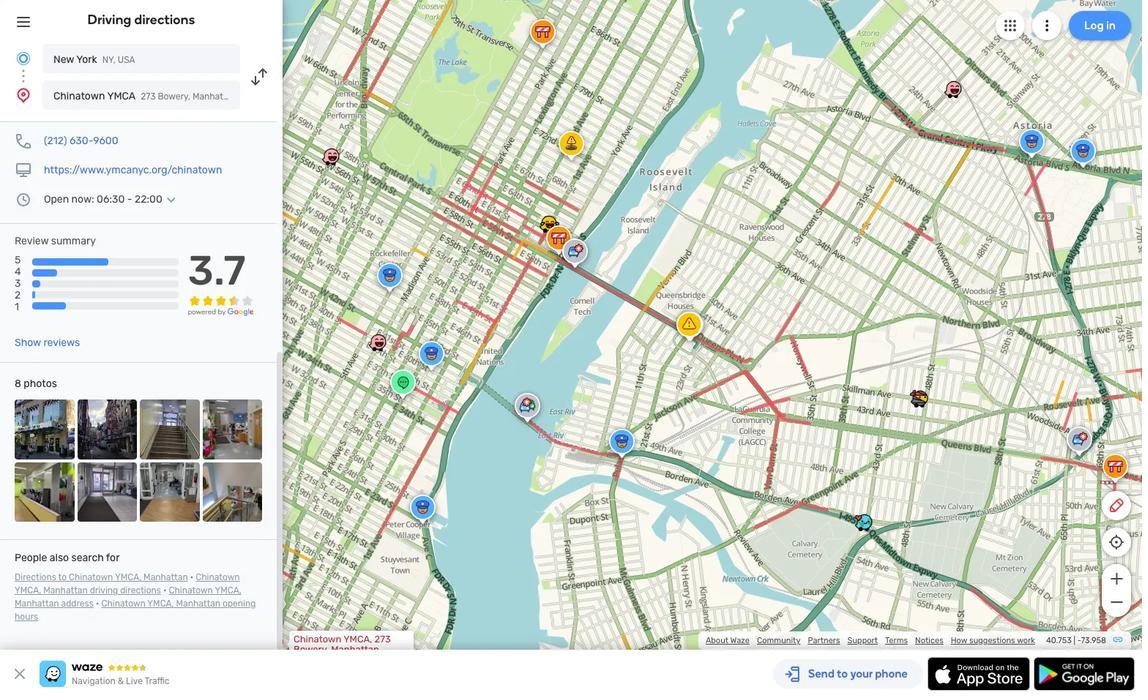 Task type: locate. For each thing, give the bounding box(es) containing it.
0 horizontal spatial states
[[271, 92, 297, 102]]

ymca,
[[115, 573, 142, 583], [15, 586, 41, 596], [215, 586, 241, 596], [147, 599, 174, 610], [344, 634, 372, 645]]

image 7 of chinatown ymca, manhattan image
[[140, 463, 200, 522]]

manhattan left the 'opening'
[[176, 599, 221, 610]]

notices link
[[916, 637, 944, 646]]

link image
[[1113, 634, 1124, 646]]

1 horizontal spatial -
[[1078, 637, 1081, 646]]

chinatown ymca, manhattan driving directions link
[[15, 573, 240, 596]]

chinatown ymca 273 bowery, manhattan, united states
[[53, 90, 297, 103]]

manhattan
[[144, 573, 188, 583], [43, 586, 88, 596], [15, 599, 59, 610], [176, 599, 221, 610]]

1 vertical spatial directions
[[120, 586, 161, 596]]

manhattan inside chinatown ymca, manhattan driving directions
[[43, 586, 88, 596]]

ny,
[[102, 55, 116, 65]]

open now: 06:30 - 22:00 button
[[44, 193, 180, 206]]

22:00
[[135, 193, 162, 206]]

(212)
[[44, 135, 67, 147]]

1 vertical spatial manhattan,
[[331, 645, 382, 656]]

ymca, inside chinatown ymca, manhattan driving directions
[[15, 586, 41, 596]]

9600
[[93, 135, 118, 147]]

united
[[241, 92, 268, 102], [294, 655, 323, 666]]

about
[[706, 637, 729, 646]]

show
[[15, 337, 41, 349]]

1 horizontal spatial manhattan,
[[331, 645, 382, 656]]

chinatown for chinatown ymca 273 bowery, manhattan, united states
[[53, 90, 105, 103]]

directions
[[15, 573, 56, 583]]

manhattan, for ymca
[[193, 92, 239, 102]]

manhattan, inside chinatown ymca, 273 bowery, manhattan, united states
[[331, 645, 382, 656]]

review summary
[[15, 235, 96, 248]]

united inside chinatown ymca, 273 bowery, manhattan, united states
[[294, 655, 323, 666]]

manhattan up hours
[[15, 599, 59, 610]]

manhattan for chinatown ymca, manhattan driving directions
[[43, 586, 88, 596]]

zoom out image
[[1108, 594, 1126, 612]]

1 horizontal spatial 273
[[375, 634, 391, 645]]

chinatown ymca, manhattan address
[[15, 586, 241, 610]]

1 horizontal spatial united
[[294, 655, 323, 666]]

location image
[[15, 86, 32, 104]]

ymca, for hours
[[147, 599, 174, 610]]

states for ymca
[[271, 92, 297, 102]]

0 vertical spatial states
[[271, 92, 297, 102]]

new
[[53, 53, 74, 66]]

-
[[127, 193, 132, 206], [1078, 637, 1081, 646]]

273 for ymca
[[141, 92, 156, 102]]

273 inside chinatown ymca 273 bowery, manhattan, united states
[[141, 92, 156, 102]]

ymca, inside chinatown ymca, manhattan address
[[215, 586, 241, 596]]

bowery,
[[158, 92, 190, 102], [294, 645, 329, 656]]

1 vertical spatial states
[[326, 655, 354, 666]]

manhattan inside chinatown ymca, manhattan opening hours
[[176, 599, 221, 610]]

0 vertical spatial united
[[241, 92, 268, 102]]

image 3 of chinatown ymca, manhattan image
[[140, 400, 200, 460]]

open
[[44, 193, 69, 206]]

terms
[[886, 637, 908, 646]]

- right |
[[1078, 637, 1081, 646]]

directions
[[134, 12, 195, 28], [120, 586, 161, 596]]

1 vertical spatial 273
[[375, 634, 391, 645]]

directions right driving
[[134, 12, 195, 28]]

273 inside chinatown ymca, 273 bowery, manhattan, united states
[[375, 634, 391, 645]]

manhattan up chinatown ymca, manhattan address
[[144, 573, 188, 583]]

directions to chinatown ymca, manhattan link
[[15, 573, 188, 583]]

0 vertical spatial 273
[[141, 92, 156, 102]]

1 horizontal spatial bowery,
[[294, 645, 329, 656]]

ymca, inside chinatown ymca, manhattan opening hours
[[147, 599, 174, 610]]

chinatown
[[53, 90, 105, 103], [69, 573, 113, 583], [196, 573, 240, 583], [169, 586, 213, 596], [101, 599, 146, 610], [294, 634, 342, 645]]

8 photos
[[15, 378, 57, 390]]

people also search for
[[15, 552, 120, 565]]

manhattan for chinatown ymca, manhattan opening hours
[[176, 599, 221, 610]]

manhattan down to
[[43, 586, 88, 596]]

manhattan,
[[193, 92, 239, 102], [331, 645, 382, 656]]

- left 22:00
[[127, 193, 132, 206]]

1 vertical spatial bowery,
[[294, 645, 329, 656]]

0 vertical spatial manhattan,
[[193, 92, 239, 102]]

(212) 630-9600
[[44, 135, 118, 147]]

chinatown ymca, manhattan address link
[[15, 586, 241, 610]]

bowery, inside chinatown ymca 273 bowery, manhattan, united states
[[158, 92, 190, 102]]

photos
[[24, 378, 57, 390]]

ymca, for manhattan,
[[344, 634, 372, 645]]

0 horizontal spatial -
[[127, 193, 132, 206]]

directions up chinatown ymca, manhattan opening hours link
[[120, 586, 161, 596]]

manhattan, inside chinatown ymca 273 bowery, manhattan, united states
[[193, 92, 239, 102]]

people
[[15, 552, 47, 565]]

chinatown inside chinatown ymca, 273 bowery, manhattan, united states
[[294, 634, 342, 645]]

call image
[[15, 133, 32, 150]]

ymca, for directions
[[15, 586, 41, 596]]

1 vertical spatial united
[[294, 655, 323, 666]]

manhattan inside chinatown ymca, manhattan address
[[15, 599, 59, 610]]

zoom in image
[[1108, 571, 1126, 588]]

1 vertical spatial -
[[1078, 637, 1081, 646]]

0 horizontal spatial 273
[[141, 92, 156, 102]]

manhattan for chinatown ymca, manhattan address
[[15, 599, 59, 610]]

states
[[271, 92, 297, 102], [326, 655, 354, 666]]

0 horizontal spatial bowery,
[[158, 92, 190, 102]]

partners
[[808, 637, 841, 646]]

0 vertical spatial bowery,
[[158, 92, 190, 102]]

computer image
[[15, 162, 32, 179]]

reviews
[[44, 337, 80, 349]]

work
[[1018, 637, 1036, 646]]

06:30
[[97, 193, 125, 206]]

partners link
[[808, 637, 841, 646]]

how
[[951, 637, 968, 646]]

ymca, inside chinatown ymca, 273 bowery, manhattan, united states
[[344, 634, 372, 645]]

image 4 of chinatown ymca, manhattan image
[[203, 400, 262, 460]]

chinatown inside chinatown ymca, manhattan driving directions
[[196, 573, 240, 583]]

navigation
[[72, 677, 116, 687]]

states inside chinatown ymca 273 bowery, manhattan, united states
[[271, 92, 297, 102]]

bowery, inside chinatown ymca, 273 bowery, manhattan, united states
[[294, 645, 329, 656]]

image 2 of chinatown ymca, manhattan image
[[77, 400, 137, 460]]

address
[[61, 599, 94, 610]]

0 horizontal spatial united
[[241, 92, 268, 102]]

273
[[141, 92, 156, 102], [375, 634, 391, 645]]

3.7
[[188, 247, 246, 295]]

chinatown inside chinatown ymca, manhattan opening hours
[[101, 599, 146, 610]]

support link
[[848, 637, 878, 646]]

chinatown inside chinatown ymca, manhattan address
[[169, 586, 213, 596]]

manhattan, for ymca,
[[331, 645, 382, 656]]

0 horizontal spatial manhattan,
[[193, 92, 239, 102]]

states inside chinatown ymca, 273 bowery, manhattan, united states
[[326, 655, 354, 666]]

1 horizontal spatial states
[[326, 655, 354, 666]]

bowery, for ymca
[[158, 92, 190, 102]]

united inside chinatown ymca 273 bowery, manhattan, united states
[[241, 92, 268, 102]]



Task type: describe. For each thing, give the bounding box(es) containing it.
2
[[15, 290, 21, 302]]

york
[[76, 53, 97, 66]]

image 8 of chinatown ymca, manhattan image
[[203, 463, 262, 522]]

driving
[[90, 586, 118, 596]]

40.753
[[1047, 637, 1072, 646]]

chinatown for chinatown ymca, manhattan address
[[169, 586, 213, 596]]

https://www.ymcanyc.org/chinatown link
[[44, 164, 222, 177]]

suggestions
[[970, 637, 1016, 646]]

bowery, for ymca,
[[294, 645, 329, 656]]

directions inside chinatown ymca, manhattan driving directions
[[120, 586, 161, 596]]

how suggestions work link
[[951, 637, 1036, 646]]

clock image
[[15, 191, 32, 209]]

ymca
[[107, 90, 136, 103]]

chinatown ymca, manhattan opening hours
[[15, 599, 256, 623]]

notices
[[916, 637, 944, 646]]

also
[[50, 552, 69, 565]]

8
[[15, 378, 21, 390]]

navigation & live traffic
[[72, 677, 169, 687]]

40.753 | -73.958
[[1047, 637, 1107, 646]]

chinatown ymca, 273 bowery, manhattan, united states
[[294, 634, 391, 666]]

630-
[[70, 135, 93, 147]]

new york ny, usa
[[53, 53, 135, 66]]

opening
[[223, 599, 256, 610]]

73.958
[[1081, 637, 1107, 646]]

about waze community partners support terms notices how suggestions work
[[706, 637, 1036, 646]]

about waze link
[[706, 637, 750, 646]]

hours
[[15, 612, 38, 623]]

4
[[15, 266, 21, 278]]

review
[[15, 235, 49, 248]]

live
[[126, 677, 143, 687]]

273 for ymca,
[[375, 634, 391, 645]]

driving directions
[[88, 12, 195, 28]]

chinatown ymca, manhattan driving directions
[[15, 573, 240, 596]]

united for ymca
[[241, 92, 268, 102]]

chinatown for chinatown ymca, manhattan driving directions
[[196, 573, 240, 583]]

chinatown for chinatown ymca, 273 bowery, manhattan, united states
[[294, 634, 342, 645]]

5 4 3 2 1
[[15, 254, 21, 314]]

now:
[[71, 193, 94, 206]]

for
[[106, 552, 120, 565]]

community link
[[757, 637, 801, 646]]

3
[[15, 278, 21, 290]]

&
[[118, 677, 124, 687]]

0 vertical spatial -
[[127, 193, 132, 206]]

(212) 630-9600 link
[[44, 135, 118, 147]]

0 vertical spatial directions
[[134, 12, 195, 28]]

show reviews
[[15, 337, 80, 349]]

https://www.ymcanyc.org/chinatown
[[44, 164, 222, 177]]

states for ymca,
[[326, 655, 354, 666]]

traffic
[[145, 677, 169, 687]]

current location image
[[15, 50, 32, 67]]

driving
[[88, 12, 131, 28]]

chinatown ymca, manhattan opening hours link
[[15, 599, 256, 623]]

5
[[15, 254, 21, 267]]

image 1 of chinatown ymca, manhattan image
[[15, 400, 74, 460]]

to
[[58, 573, 67, 583]]

united for ymca,
[[294, 655, 323, 666]]

chevron down image
[[162, 194, 180, 206]]

support
[[848, 637, 878, 646]]

waze
[[731, 637, 750, 646]]

community
[[757, 637, 801, 646]]

usa
[[118, 55, 135, 65]]

pencil image
[[1108, 497, 1126, 515]]

open now: 06:30 - 22:00
[[44, 193, 162, 206]]

image 5 of chinatown ymca, manhattan image
[[15, 463, 74, 522]]

terms link
[[886, 637, 908, 646]]

summary
[[51, 235, 96, 248]]

search
[[71, 552, 104, 565]]

image 6 of chinatown ymca, manhattan image
[[77, 463, 137, 522]]

directions to chinatown ymca, manhattan
[[15, 573, 188, 583]]

1
[[15, 301, 19, 314]]

chinatown for chinatown ymca, manhattan opening hours
[[101, 599, 146, 610]]

x image
[[11, 666, 29, 683]]

|
[[1074, 637, 1076, 646]]



Task type: vqa. For each thing, say whether or not it's contained in the screenshot.
the International within the 'San Francisco International Airport, SF driving directions'
no



